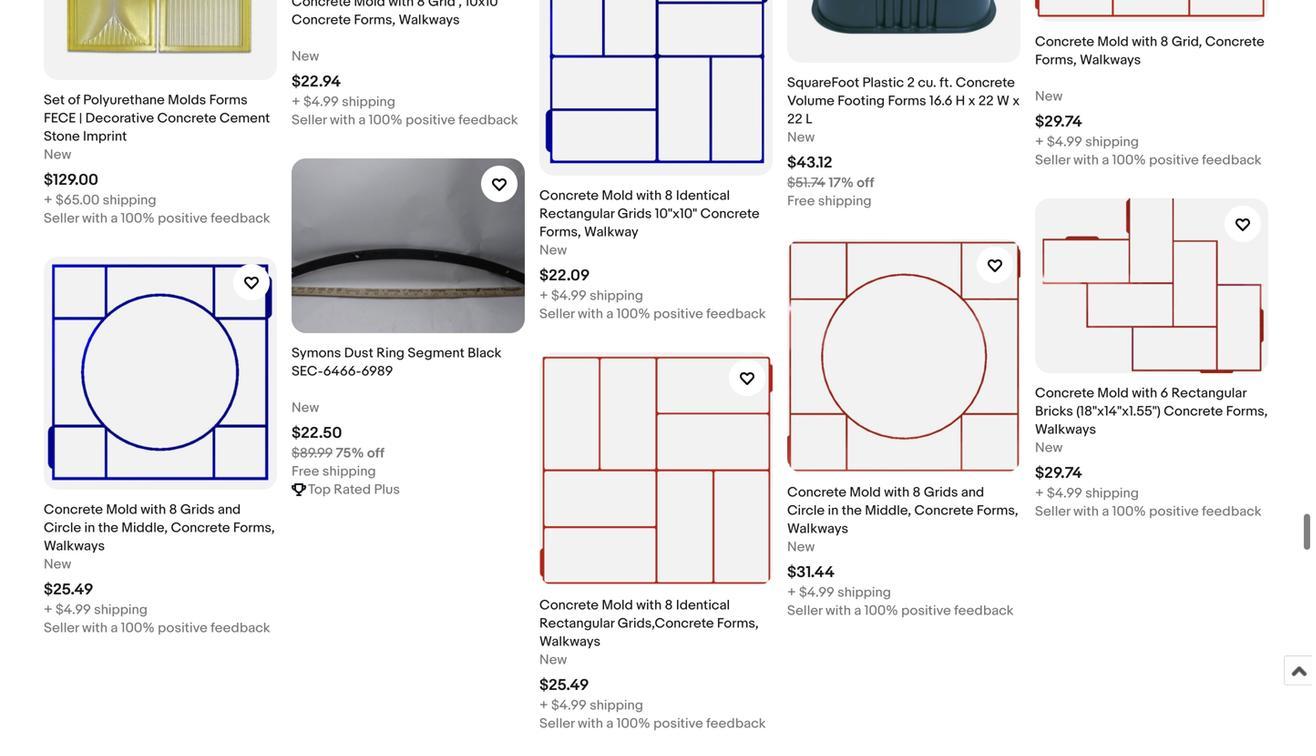 Task type: vqa. For each thing, say whether or not it's contained in the screenshot.
topmost Add note
no



Task type: describe. For each thing, give the bounding box(es) containing it.
forms, inside concrete mold with 8 identical rectangular grids,concrete forms, walkways new $25.49 + $4.99 shipping seller with a 100% positive feedback
[[717, 616, 759, 633]]

grids inside concrete mold with 8 identical rectangular grids 10"x10" concrete forms, walkway new $22.09 + $4.99 shipping seller with a 100% positive feedback
[[618, 206, 652, 222]]

new inside the 'new $29.74 + $4.99 shipping seller with a 100% positive feedback'
[[1035, 88, 1063, 105]]

100% inside concrete mold with 8 identical rectangular grids,concrete forms, walkways new $25.49 + $4.99 shipping seller with a 100% positive feedback
[[617, 716, 650, 733]]

a inside concrete mold with 8 grids and circle in the middle, concrete forms, walkways new $31.44 + $4.99 shipping seller with a 100% positive feedback
[[854, 603, 861, 620]]

new text field for $25.49
[[539, 652, 567, 670]]

a inside concrete mold with 8 identical rectangular grids 10"x10" concrete forms, walkway new $22.09 + $4.99 shipping seller with a 100% positive feedback
[[606, 306, 614, 323]]

concrete mold with 8 identical rectangular grids,concrete forms, walkways new $25.49 + $4.99 shipping seller with a 100% positive feedback
[[539, 598, 766, 733]]

forms, inside concrete mold with 6 rectangular bricks (18"x14"x1.55") concrete forms, walkways new $29.74 + $4.99 shipping seller with a 100% positive feedback
[[1226, 404, 1268, 420]]

seller with a 100% positive feedback text field for $29.74
[[1035, 151, 1262, 170]]

+ $4.99 shipping text field for $22.09
[[539, 287, 643, 305]]

seller with a 100% positive feedback text field for $31.44
[[787, 602, 1014, 621]]

$4.99 inside concrete mold with 8 grids and circle in the middle, concrete forms, walkways new $31.44 + $4.99 shipping seller with a 100% positive feedback
[[799, 585, 835, 602]]

feedback inside concrete mold with 8 grids and circle in the middle, concrete forms, walkways new $31.44 + $4.99 shipping seller with a 100% positive feedback
[[954, 603, 1014, 620]]

concrete mold with 8 identical rectangular grids 10"x10" concrete forms, walkway new $22.09 + $4.99 shipping seller with a 100% positive feedback
[[539, 188, 766, 323]]

$129.00 text field
[[44, 171, 98, 190]]

concrete mold with 8 grid, concrete forms, walkways
[[1035, 34, 1265, 68]]

mold inside concrete mold with 8 grid, concrete forms, walkways
[[1098, 34, 1129, 50]]

$43.12
[[787, 154, 833, 173]]

+ inside concrete mold with 8 identical rectangular grids,concrete forms, walkways new $25.49 + $4.99 shipping seller with a 100% positive feedback
[[539, 698, 548, 715]]

100% inside new $22.94 + $4.99 shipping seller with a 100% positive feedback
[[369, 112, 403, 129]]

$29.74 inside concrete mold with 6 rectangular bricks (18"x14"x1.55") concrete forms, walkways new $29.74 + $4.99 shipping seller with a 100% positive feedback
[[1035, 464, 1082, 484]]

a inside set of polyurethane molds forms fece | decorative concrete cement stone imprint new $129.00 + $65.00 shipping seller with a 100% positive feedback
[[111, 211, 118, 227]]

+ inside set of polyurethane molds forms fece | decorative concrete cement stone imprint new $129.00 + $65.00 shipping seller with a 100% positive feedback
[[44, 192, 53, 209]]

+ $4.99 shipping text field for $29.74
[[1035, 133, 1139, 151]]

seller inside concrete mold with 6 rectangular bricks (18"x14"x1.55") concrete forms, walkways new $29.74 + $4.99 shipping seller with a 100% positive feedback
[[1035, 504, 1070, 520]]

+ inside concrete mold with 8 identical rectangular grids 10"x10" concrete forms, walkway new $22.09 + $4.99 shipping seller with a 100% positive feedback
[[539, 288, 548, 304]]

h
[[956, 93, 965, 109]]

forms, inside concrete mold with 8 grids and circle in the middle, concrete forms, walkways new $31.44 + $4.99 shipping seller with a 100% positive feedback
[[977, 503, 1019, 520]]

footing
[[838, 93, 885, 109]]

seller inside the 'new $29.74 + $4.99 shipping seller with a 100% positive feedback'
[[1035, 152, 1070, 169]]

$25.49 text field for $25.49
[[44, 581, 93, 600]]

$22.94 text field
[[292, 73, 341, 92]]

off inside the squarefoot plastic 2 cu. ft. concrete volume footing forms 16.6 h x 22 w x 22 l new $43.12 $51.74 17% off free shipping
[[857, 175, 874, 191]]

cement
[[219, 110, 270, 127]]

2 x from the left
[[1013, 93, 1020, 109]]

top
[[308, 482, 331, 499]]

$4.99 inside new $22.94 + $4.99 shipping seller with a 100% positive feedback
[[303, 94, 339, 110]]

in for $25.49
[[84, 520, 95, 537]]

$22.09
[[539, 267, 590, 286]]

100% inside concrete mold with 8 identical rectangular grids 10"x10" concrete forms, walkway new $22.09 + $4.99 shipping seller with a 100% positive feedback
[[617, 306, 650, 323]]

new text field for stone
[[44, 146, 71, 164]]

8 for seller
[[665, 598, 673, 614]]

8 for $25.49
[[169, 502, 177, 519]]

8 for $31.44
[[913, 485, 921, 501]]

8 for $4.99
[[665, 188, 673, 204]]

feedback inside new $22.94 + $4.99 shipping seller with a 100% positive feedback
[[459, 112, 518, 129]]

$4.99 inside concrete mold with 8 identical rectangular grids 10"x10" concrete forms, walkway new $22.09 + $4.99 shipping seller with a 100% positive feedback
[[551, 288, 587, 304]]

and for $31.44
[[961, 485, 984, 501]]

fece
[[44, 110, 76, 127]]

grids,concrete
[[618, 616, 714, 633]]

new inside the squarefoot plastic 2 cu. ft. concrete volume footing forms 16.6 h x 22 w x 22 l new $43.12 $51.74 17% off free shipping
[[787, 129, 815, 146]]

$4.99 inside concrete mold with 8 grids and circle in the middle, concrete forms, walkways new $25.49 + $4.99 shipping seller with a 100% positive feedback
[[56, 602, 91, 619]]

+ $65.00 shipping text field
[[44, 191, 156, 210]]

concrete mold with 8 grids and circle in the middle, concrete forms, walkways new $25.49 + $4.99 shipping seller with a 100% positive feedback
[[44, 502, 275, 637]]

a inside the 'new $29.74 + $4.99 shipping seller with a 100% positive feedback'
[[1102, 152, 1109, 169]]

molds
[[168, 92, 206, 109]]

group containing $22.94
[[44, 0, 1269, 734]]

set
[[44, 92, 65, 109]]

a inside concrete mold with 6 rectangular bricks (18"x14"x1.55") concrete forms, walkways new $29.74 + $4.99 shipping seller with a 100% positive feedback
[[1102, 504, 1109, 520]]

new text field for concrete
[[44, 556, 71, 574]]

decorative
[[85, 110, 154, 127]]

+ inside the 'new $29.74 + $4.99 shipping seller with a 100% positive feedback'
[[1035, 134, 1044, 150]]

+ $4.99 shipping text field for $22.94
[[292, 93, 395, 111]]

seller inside concrete mold with 8 identical rectangular grids,concrete forms, walkways new $25.49 + $4.99 shipping seller with a 100% positive feedback
[[539, 716, 575, 733]]

new inside new $22.94 + $4.99 shipping seller with a 100% positive feedback
[[292, 48, 319, 65]]

the for $25.49
[[98, 520, 118, 537]]

with inside the 'new $29.74 + $4.99 shipping seller with a 100% positive feedback'
[[1074, 152, 1099, 169]]

l
[[806, 111, 812, 128]]

$29.74 text field
[[1035, 113, 1082, 132]]

shipping inside concrete mold with 8 identical rectangular grids,concrete forms, walkways new $25.49 + $4.99 shipping seller with a 100% positive feedback
[[590, 698, 643, 715]]

shipping inside set of polyurethane molds forms fece | decorative concrete cement stone imprint new $129.00 + $65.00 shipping seller with a 100% positive feedback
[[103, 192, 156, 209]]

100% inside concrete mold with 6 rectangular bricks (18"x14"x1.55") concrete forms, walkways new $29.74 + $4.99 shipping seller with a 100% positive feedback
[[1112, 504, 1146, 520]]

100% inside concrete mold with 8 grids and circle in the middle, concrete forms, walkways new $31.44 + $4.99 shipping seller with a 100% positive feedback
[[865, 603, 898, 620]]

mold inside concrete mold with 8 grid , 10x10 concrete forms, walkways
[[354, 0, 385, 10]]

bricks
[[1035, 404, 1073, 420]]

shipping inside concrete mold with 6 rectangular bricks (18"x14"x1.55") concrete forms, walkways new $29.74 + $4.99 shipping seller with a 100% positive feedback
[[1085, 486, 1139, 502]]

+ inside concrete mold with 8 grids and circle in the middle, concrete forms, walkways new $31.44 + $4.99 shipping seller with a 100% positive feedback
[[787, 585, 796, 602]]

a inside concrete mold with 8 identical rectangular grids,concrete forms, walkways new $25.49 + $4.99 shipping seller with a 100% positive feedback
[[606, 716, 614, 733]]

feedback inside concrete mold with 8 identical rectangular grids,concrete forms, walkways new $25.49 + $4.99 shipping seller with a 100% positive feedback
[[706, 716, 766, 733]]

concrete inside concrete mold with 8 identical rectangular grids,concrete forms, walkways new $25.49 + $4.99 shipping seller with a 100% positive feedback
[[539, 598, 599, 614]]

feedback inside set of polyurethane molds forms fece | decorative concrete cement stone imprint new $129.00 + $65.00 shipping seller with a 100% positive feedback
[[211, 211, 270, 227]]

16.6
[[930, 93, 953, 109]]

positive inside set of polyurethane molds forms fece | decorative concrete cement stone imprint new $129.00 + $65.00 shipping seller with a 100% positive feedback
[[158, 211, 208, 227]]

segment
[[408, 345, 465, 362]]

Top Rated Plus text field
[[308, 481, 400, 499]]

shipping inside the 'new $29.74 + $4.99 shipping seller with a 100% positive feedback'
[[1085, 134, 1139, 150]]

w
[[997, 93, 1010, 109]]

squarefoot
[[787, 75, 860, 91]]

8 inside concrete mold with 8 grid, concrete forms, walkways
[[1161, 34, 1169, 50]]

|
[[79, 110, 82, 127]]

a inside new $22.94 + $4.99 shipping seller with a 100% positive feedback
[[358, 112, 366, 129]]

0 vertical spatial 22
[[979, 93, 994, 109]]

seller with a 100% positive feedback text field for $129.00
[[44, 210, 270, 228]]

$29.74 inside the 'new $29.74 + $4.99 shipping seller with a 100% positive feedback'
[[1035, 113, 1082, 132]]

$31.44
[[787, 564, 835, 583]]

new inside concrete mold with 8 identical rectangular grids 10"x10" concrete forms, walkway new $22.09 + $4.99 shipping seller with a 100% positive feedback
[[539, 242, 567, 259]]

previous price $89.99 75% off text field
[[292, 445, 385, 463]]

concrete mold with 6 rectangular bricks (18"x14"x1.55") concrete forms, walkways new $29.74 + $4.99 shipping seller with a 100% positive feedback
[[1035, 386, 1268, 520]]

shipping inside the squarefoot plastic 2 cu. ft. concrete volume footing forms 16.6 h x 22 w x 22 l new $43.12 $51.74 17% off free shipping
[[818, 193, 872, 210]]

$22.50
[[292, 424, 342, 443]]

shipping inside concrete mold with 8 identical rectangular grids 10"x10" concrete forms, walkway new $22.09 + $4.99 shipping seller with a 100% positive feedback
[[590, 288, 643, 304]]

2
[[907, 75, 915, 91]]

$129.00
[[44, 171, 98, 190]]

seller inside set of polyurethane molds forms fece | decorative concrete cement stone imprint new $129.00 + $65.00 shipping seller with a 100% positive feedback
[[44, 211, 79, 227]]

imprint
[[83, 129, 127, 145]]

positive inside concrete mold with 8 grids and circle in the middle, concrete forms, walkways new $31.44 + $4.99 shipping seller with a 100% positive feedback
[[901, 603, 951, 620]]

+ inside new $22.94 + $4.99 shipping seller with a 100% positive feedback
[[292, 94, 300, 110]]

$22.50 text field
[[292, 424, 342, 443]]

+ inside concrete mold with 8 grids and circle in the middle, concrete forms, walkways new $25.49 + $4.99 shipping seller with a 100% positive feedback
[[44, 602, 53, 619]]

off inside new $22.50 $89.99 75% off free shipping
[[367, 446, 385, 462]]

with inside new $22.94 + $4.99 shipping seller with a 100% positive feedback
[[330, 112, 355, 129]]

concrete mold with 8 grids and circle in the middle, concrete forms, walkways new $31.44 + $4.99 shipping seller with a 100% positive feedback
[[787, 485, 1019, 620]]

feedback inside concrete mold with 6 rectangular bricks (18"x14"x1.55") concrete forms, walkways new $29.74 + $4.99 shipping seller with a 100% positive feedback
[[1202, 504, 1262, 520]]

Free shipping text field
[[292, 463, 376, 481]]

+ inside concrete mold with 6 rectangular bricks (18"x14"x1.55") concrete forms, walkways new $29.74 + $4.99 shipping seller with a 100% positive feedback
[[1035, 486, 1044, 502]]

shipping inside new $22.94 + $4.99 shipping seller with a 100% positive feedback
[[342, 94, 395, 110]]

new text field for 22
[[787, 129, 815, 147]]

set of polyurethane molds forms fece | decorative concrete cement stone imprint new $129.00 + $65.00 shipping seller with a 100% positive feedback
[[44, 92, 270, 227]]

cu.
[[918, 75, 937, 91]]

new $22.50 $89.99 75% off free shipping
[[292, 400, 385, 480]]



Task type: locate. For each thing, give the bounding box(es) containing it.
the for $31.44
[[842, 503, 862, 520]]

1 horizontal spatial grids
[[618, 206, 652, 222]]

new text field for +
[[1035, 439, 1063, 458]]

x right w
[[1013, 93, 1020, 109]]

new text field up $29.74 text field
[[1035, 439, 1063, 458]]

ft.
[[940, 75, 953, 91]]

0 horizontal spatial off
[[367, 446, 385, 462]]

the
[[842, 503, 862, 520], [98, 520, 118, 537]]

in
[[828, 503, 839, 520], [84, 520, 95, 537]]

rectangular for $25.49
[[539, 616, 615, 633]]

with inside concrete mold with 8 grid, concrete forms, walkways
[[1132, 34, 1158, 50]]

free inside the squarefoot plastic 2 cu. ft. concrete volume footing forms 16.6 h x 22 w x 22 l new $43.12 $51.74 17% off free shipping
[[787, 193, 815, 210]]

seller with a 100% positive feedback text field for shipping
[[1035, 503, 1262, 521]]

+
[[292, 94, 300, 110], [1035, 134, 1044, 150], [44, 192, 53, 209], [539, 288, 548, 304], [1035, 486, 1044, 502], [787, 585, 796, 602], [44, 602, 53, 619], [539, 698, 548, 715]]

seller inside concrete mold with 8 grids and circle in the middle, concrete forms, walkways new $31.44 + $4.99 shipping seller with a 100% positive feedback
[[787, 603, 823, 620]]

1 vertical spatial identical
[[676, 598, 730, 614]]

new $29.74 + $4.99 shipping seller with a 100% positive feedback
[[1035, 88, 1262, 169]]

feedback inside concrete mold with 8 identical rectangular grids 10"x10" concrete forms, walkway new $22.09 + $4.99 shipping seller with a 100% positive feedback
[[706, 306, 766, 323]]

+ $4.99 shipping text field for $25.49
[[539, 697, 643, 715]]

$51.74
[[787, 175, 826, 191]]

new text field up $22.50 text box
[[292, 399, 319, 417]]

and for $25.49
[[218, 502, 241, 519]]

$89.99
[[292, 446, 333, 462]]

$25.49 inside concrete mold with 8 grids and circle in the middle, concrete forms, walkways new $25.49 + $4.99 shipping seller with a 100% positive feedback
[[44, 581, 93, 600]]

$29.74 text field
[[1035, 464, 1082, 484]]

mold inside concrete mold with 6 rectangular bricks (18"x14"x1.55") concrete forms, walkways new $29.74 + $4.99 shipping seller with a 100% positive feedback
[[1098, 386, 1129, 402]]

1 vertical spatial rectangular
[[1172, 386, 1247, 402]]

2 horizontal spatial + $4.99 shipping text field
[[1035, 133, 1139, 151]]

1 vertical spatial free
[[292, 464, 319, 480]]

grids inside concrete mold with 8 grids and circle in the middle, concrete forms, walkways new $25.49 + $4.99 shipping seller with a 100% positive feedback
[[180, 502, 215, 519]]

circle inside concrete mold with 8 grids and circle in the middle, concrete forms, walkways new $25.49 + $4.99 shipping seller with a 100% positive feedback
[[44, 520, 81, 537]]

0 horizontal spatial forms
[[209, 92, 248, 109]]

identical up 10"x10"
[[676, 188, 730, 204]]

+ $4.99 shipping text field
[[292, 93, 395, 111], [1035, 485, 1139, 503], [787, 584, 891, 602], [539, 697, 643, 715]]

0 horizontal spatial grids
[[180, 502, 215, 519]]

$29.74
[[1035, 113, 1082, 132], [1035, 464, 1082, 484]]

0 vertical spatial circle
[[787, 503, 825, 520]]

0 vertical spatial in
[[828, 503, 839, 520]]

new inside concrete mold with 6 rectangular bricks (18"x14"x1.55") concrete forms, walkways new $29.74 + $4.99 shipping seller with a 100% positive feedback
[[1035, 440, 1063, 457]]

shipping inside concrete mold with 8 grids and circle in the middle, concrete forms, walkways new $31.44 + $4.99 shipping seller with a 100% positive feedback
[[838, 585, 891, 602]]

off
[[857, 175, 874, 191], [367, 446, 385, 462]]

x right h
[[968, 93, 976, 109]]

2 $29.74 from the top
[[1035, 464, 1082, 484]]

1 horizontal spatial the
[[842, 503, 862, 520]]

mold for $31.44
[[850, 485, 881, 501]]

new inside concrete mold with 8 grids and circle in the middle, concrete forms, walkways new $25.49 + $4.99 shipping seller with a 100% positive feedback
[[44, 557, 71, 573]]

1 identical from the top
[[676, 188, 730, 204]]

forms down "2"
[[888, 93, 926, 109]]

free down '$51.74'
[[787, 193, 815, 210]]

6466-
[[323, 364, 361, 380]]

1 horizontal spatial + $4.99 shipping text field
[[539, 287, 643, 305]]

walkways inside concrete mold with 6 rectangular bricks (18"x14"x1.55") concrete forms, walkways new $29.74 + $4.99 shipping seller with a 100% positive feedback
[[1035, 422, 1096, 438]]

shipping inside new $22.50 $89.99 75% off free shipping
[[322, 464, 376, 480]]

0 vertical spatial the
[[842, 503, 862, 520]]

Seller with a 100% positive feedback text field
[[292, 111, 518, 129], [1035, 151, 1262, 170], [44, 210, 270, 228], [539, 715, 766, 734]]

$25.49 text field for seller
[[539, 677, 589, 696]]

with inside set of polyurethane molds forms fece | decorative concrete cement stone imprint new $129.00 + $65.00 shipping seller with a 100% positive feedback
[[82, 211, 108, 227]]

22
[[979, 93, 994, 109], [787, 111, 803, 128]]

0 vertical spatial off
[[857, 175, 874, 191]]

group
[[44, 0, 1269, 734]]

positive inside new $22.94 + $4.99 shipping seller with a 100% positive feedback
[[406, 112, 455, 129]]

shipping inside concrete mold with 8 grids and circle in the middle, concrete forms, walkways new $25.49 + $4.99 shipping seller with a 100% positive feedback
[[94, 602, 148, 619]]

new text field up "$31.44" text box at the bottom right of page
[[787, 539, 815, 557]]

forms,
[[354, 12, 396, 28], [1035, 52, 1077, 68], [539, 224, 581, 241], [1226, 404, 1268, 420], [977, 503, 1019, 520], [233, 520, 275, 537], [717, 616, 759, 633]]

100%
[[369, 112, 403, 129], [1112, 152, 1146, 169], [121, 211, 155, 227], [617, 306, 650, 323], [1112, 504, 1146, 520], [865, 603, 898, 620], [121, 621, 155, 637], [617, 716, 650, 733]]

0 vertical spatial + $4.99 shipping text field
[[1035, 133, 1139, 151]]

17%
[[829, 175, 854, 191]]

middle, inside concrete mold with 8 grids and circle in the middle, concrete forms, walkways new $31.44 + $4.99 shipping seller with a 100% positive feedback
[[865, 503, 911, 520]]

shipping
[[342, 94, 395, 110], [1085, 134, 1139, 150], [103, 192, 156, 209], [818, 193, 872, 210], [590, 288, 643, 304], [322, 464, 376, 480], [1085, 486, 1139, 502], [838, 585, 891, 602], [94, 602, 148, 619], [590, 698, 643, 715]]

walkways inside concrete mold with 8 grid, concrete forms, walkways
[[1080, 52, 1141, 68]]

1 horizontal spatial forms
[[888, 93, 926, 109]]

1 vertical spatial middle,
[[121, 520, 168, 537]]

10x10
[[465, 0, 498, 10]]

rectangular left grids,concrete
[[539, 616, 615, 633]]

1 x from the left
[[968, 93, 976, 109]]

1 horizontal spatial circle
[[787, 503, 825, 520]]

plastic
[[863, 75, 904, 91]]

1 horizontal spatial and
[[961, 485, 984, 501]]

rectangular right 6
[[1172, 386, 1247, 402]]

positive
[[406, 112, 455, 129], [1149, 152, 1199, 169], [158, 211, 208, 227], [653, 306, 703, 323], [1149, 504, 1199, 520], [901, 603, 951, 620], [158, 621, 208, 637], [653, 716, 703, 733]]

new $22.94 + $4.99 shipping seller with a 100% positive feedback
[[292, 48, 518, 129]]

8 inside concrete mold with 8 identical rectangular grids,concrete forms, walkways new $25.49 + $4.99 shipping seller with a 100% positive feedback
[[665, 598, 673, 614]]

Seller with a 100% positive feedback text field
[[539, 305, 766, 324], [1035, 503, 1262, 521], [787, 602, 1014, 621], [44, 620, 270, 638]]

free
[[787, 193, 815, 210], [292, 464, 319, 480]]

walkways
[[399, 12, 460, 28], [1080, 52, 1141, 68], [1035, 422, 1096, 438], [787, 521, 849, 538], [44, 539, 105, 555], [539, 634, 601, 651]]

walkways inside concrete mold with 8 grids and circle in the middle, concrete forms, walkways new $25.49 + $4.99 shipping seller with a 100% positive feedback
[[44, 539, 105, 555]]

mold
[[354, 0, 385, 10], [1098, 34, 1129, 50], [602, 188, 633, 204], [1098, 386, 1129, 402], [850, 485, 881, 501], [106, 502, 137, 519], [602, 598, 633, 614]]

grids
[[618, 206, 652, 222], [924, 485, 958, 501], [180, 502, 215, 519]]

1 vertical spatial $29.74
[[1035, 464, 1082, 484]]

circle for $25.49
[[44, 520, 81, 537]]

$65.00
[[56, 192, 100, 209]]

8
[[417, 0, 425, 10], [1161, 34, 1169, 50], [665, 188, 673, 204], [913, 485, 921, 501], [169, 502, 177, 519], [665, 598, 673, 614]]

sec-
[[292, 364, 323, 380]]

off right 75% at the left of page
[[367, 446, 385, 462]]

6
[[1161, 386, 1169, 402]]

new
[[292, 48, 319, 65], [1035, 88, 1063, 105], [787, 129, 815, 146], [44, 147, 71, 163], [539, 242, 567, 259], [292, 400, 319, 417], [1035, 440, 1063, 457], [787, 540, 815, 556], [44, 557, 71, 573], [539, 653, 567, 669]]

0 horizontal spatial $25.49
[[44, 581, 93, 600]]

concrete inside the squarefoot plastic 2 cu. ft. concrete volume footing forms 16.6 h x 22 w x 22 l new $43.12 $51.74 17% off free shipping
[[956, 75, 1015, 91]]

0 horizontal spatial + $4.99 shipping text field
[[44, 602, 148, 620]]

+ $4.99 shipping text field for $31.44
[[787, 584, 891, 602]]

$22.09 text field
[[539, 267, 590, 286]]

with
[[388, 0, 414, 10], [1132, 34, 1158, 50], [330, 112, 355, 129], [1074, 152, 1099, 169], [636, 188, 662, 204], [82, 211, 108, 227], [578, 306, 603, 323], [1132, 386, 1158, 402], [884, 485, 910, 501], [141, 502, 166, 519], [1074, 504, 1099, 520], [636, 598, 662, 614], [826, 603, 851, 620], [82, 621, 108, 637], [578, 716, 603, 733]]

100% inside set of polyurethane molds forms fece | decorative concrete cement stone imprint new $129.00 + $65.00 shipping seller with a 100% positive feedback
[[121, 211, 155, 227]]

1 vertical spatial off
[[367, 446, 385, 462]]

+ $4.99 shipping text field
[[1035, 133, 1139, 151], [539, 287, 643, 305], [44, 602, 148, 620]]

$43.12 text field
[[787, 154, 833, 173]]

0 horizontal spatial free
[[292, 464, 319, 480]]

2 vertical spatial grids
[[180, 502, 215, 519]]

Free shipping text field
[[787, 192, 872, 211]]

symons
[[292, 345, 341, 362]]

plus
[[374, 482, 400, 499]]

positive inside concrete mold with 6 rectangular bricks (18"x14"x1.55") concrete forms, walkways new $29.74 + $4.99 shipping seller with a 100% positive feedback
[[1149, 504, 1199, 520]]

top rated plus
[[308, 482, 400, 499]]

forms
[[209, 92, 248, 109], [888, 93, 926, 109]]

forms, inside concrete mold with 8 grids and circle in the middle, concrete forms, walkways new $25.49 + $4.99 shipping seller with a 100% positive feedback
[[233, 520, 275, 537]]

new text field for feedback
[[292, 47, 319, 66]]

concrete
[[292, 0, 351, 10], [292, 12, 351, 28], [1035, 34, 1095, 50], [1205, 34, 1265, 50], [956, 75, 1015, 91], [157, 110, 216, 127], [539, 188, 599, 204], [700, 206, 760, 222], [1035, 386, 1095, 402], [1164, 404, 1223, 420], [787, 485, 847, 501], [44, 502, 103, 519], [914, 503, 974, 520], [171, 520, 230, 537], [539, 598, 599, 614]]

100% inside concrete mold with 8 grids and circle in the middle, concrete forms, walkways new $25.49 + $4.99 shipping seller with a 100% positive feedback
[[121, 621, 155, 637]]

$25.49
[[44, 581, 93, 600], [539, 677, 589, 696]]

0 horizontal spatial circle
[[44, 520, 81, 537]]

seller with a 100% positive feedback text field for $25.49
[[44, 620, 270, 638]]

10"x10"
[[655, 206, 697, 222]]

1 vertical spatial $25.49 text field
[[539, 677, 589, 696]]

free down $89.99
[[292, 464, 319, 480]]

1 horizontal spatial $25.49 text field
[[539, 677, 589, 696]]

$22.94
[[292, 73, 341, 92]]

identical
[[676, 188, 730, 204], [676, 598, 730, 614]]

1 vertical spatial grids
[[924, 485, 958, 501]]

polyurethane
[[83, 92, 165, 109]]

1 horizontal spatial in
[[828, 503, 839, 520]]

8 inside concrete mold with 8 grids and circle in the middle, concrete forms, walkways new $31.44 + $4.99 shipping seller with a 100% positive feedback
[[913, 485, 921, 501]]

identical inside concrete mold with 8 identical rectangular grids,concrete forms, walkways new $25.49 + $4.99 shipping seller with a 100% positive feedback
[[676, 598, 730, 614]]

mold inside concrete mold with 8 identical rectangular grids,concrete forms, walkways new $25.49 + $4.99 shipping seller with a 100% positive feedback
[[602, 598, 633, 614]]

0 vertical spatial free
[[787, 193, 815, 210]]

x
[[968, 93, 976, 109], [1013, 93, 1020, 109]]

rated
[[334, 482, 371, 499]]

New text field
[[292, 47, 319, 66], [44, 146, 71, 164], [44, 556, 71, 574], [539, 652, 567, 670]]

,
[[459, 0, 462, 10]]

the inside concrete mold with 8 grids and circle in the middle, concrete forms, walkways new $31.44 + $4.99 shipping seller with a 100% positive feedback
[[842, 503, 862, 520]]

in inside concrete mold with 8 grids and circle in the middle, concrete forms, walkways new $31.44 + $4.99 shipping seller with a 100% positive feedback
[[828, 503, 839, 520]]

black
[[468, 345, 502, 362]]

2 vertical spatial rectangular
[[539, 616, 615, 633]]

0 vertical spatial $25.49 text field
[[44, 581, 93, 600]]

+ $4.99 shipping text field for $29.74
[[1035, 485, 1139, 503]]

positive inside concrete mold with 8 identical rectangular grids,concrete forms, walkways new $25.49 + $4.99 shipping seller with a 100% positive feedback
[[653, 716, 703, 733]]

volume
[[787, 93, 835, 109]]

off right 17%
[[857, 175, 874, 191]]

8 inside concrete mold with 8 identical rectangular grids 10"x10" concrete forms, walkway new $22.09 + $4.99 shipping seller with a 100% positive feedback
[[665, 188, 673, 204]]

dust
[[344, 345, 373, 362]]

8 inside concrete mold with 8 grids and circle in the middle, concrete forms, walkways new $25.49 + $4.99 shipping seller with a 100% positive feedback
[[169, 502, 177, 519]]

0 vertical spatial identical
[[676, 188, 730, 204]]

walkway
[[584, 224, 639, 241]]

22 left w
[[979, 93, 994, 109]]

mold for shipping
[[1098, 386, 1129, 402]]

and
[[961, 485, 984, 501], [218, 502, 241, 519]]

mold for $25.49
[[106, 502, 137, 519]]

100% inside the 'new $29.74 + $4.99 shipping seller with a 100% positive feedback'
[[1112, 152, 1146, 169]]

new text field for $22.09
[[539, 242, 567, 260]]

75%
[[336, 446, 364, 462]]

in for $31.44
[[828, 503, 839, 520]]

concrete mold with 8 grid , 10x10 concrete forms, walkways
[[292, 0, 498, 28]]

seller inside new $22.94 + $4.99 shipping seller with a 100% positive feedback
[[292, 112, 327, 129]]

middle, for $31.44
[[865, 503, 911, 520]]

stone
[[44, 129, 80, 145]]

seller with a 100% positive feedback text field for $4.99
[[539, 305, 766, 324]]

1 $29.74 from the top
[[1035, 113, 1082, 132]]

+ $4.99 shipping text field for $25.49
[[44, 602, 148, 620]]

0 vertical spatial rectangular
[[539, 206, 615, 222]]

0 vertical spatial $29.74
[[1035, 113, 1082, 132]]

new text field for walkways
[[787, 539, 815, 557]]

middle,
[[865, 503, 911, 520], [121, 520, 168, 537]]

in inside concrete mold with 8 grids and circle in the middle, concrete forms, walkways new $25.49 + $4.99 shipping seller with a 100% positive feedback
[[84, 520, 95, 537]]

mold inside concrete mold with 8 identical rectangular grids 10"x10" concrete forms, walkway new $22.09 + $4.99 shipping seller with a 100% positive feedback
[[602, 188, 633, 204]]

grid,
[[1172, 34, 1202, 50]]

22 left l on the top right of page
[[787, 111, 803, 128]]

0 horizontal spatial $25.49 text field
[[44, 581, 93, 600]]

seller with a 100% positive feedback text field for $22.94
[[292, 111, 518, 129]]

2 horizontal spatial grids
[[924, 485, 958, 501]]

and inside concrete mold with 8 grids and circle in the middle, concrete forms, walkways new $25.49 + $4.99 shipping seller with a 100% positive feedback
[[218, 502, 241, 519]]

positive inside concrete mold with 8 identical rectangular grids 10"x10" concrete forms, walkway new $22.09 + $4.99 shipping seller with a 100% positive feedback
[[653, 306, 703, 323]]

mold inside concrete mold with 8 grids and circle in the middle, concrete forms, walkways new $25.49 + $4.99 shipping seller with a 100% positive feedback
[[106, 502, 137, 519]]

forms, inside concrete mold with 8 grid , 10x10 concrete forms, walkways
[[354, 12, 396, 28]]

feedback inside concrete mold with 8 grids and circle in the middle, concrete forms, walkways new $25.49 + $4.99 shipping seller with a 100% positive feedback
[[211, 621, 270, 637]]

new inside concrete mold with 8 grids and circle in the middle, concrete forms, walkways new $31.44 + $4.99 shipping seller with a 100% positive feedback
[[787, 540, 815, 556]]

1 vertical spatial $25.49
[[539, 677, 589, 696]]

2 vertical spatial + $4.99 shipping text field
[[44, 602, 148, 620]]

forms up cement
[[209, 92, 248, 109]]

1 vertical spatial the
[[98, 520, 118, 537]]

6989
[[361, 364, 393, 380]]

1 horizontal spatial 22
[[979, 93, 994, 109]]

1 vertical spatial + $4.99 shipping text field
[[539, 287, 643, 305]]

$25.49 text field
[[44, 581, 93, 600], [539, 677, 589, 696]]

new text field down l on the top right of page
[[787, 129, 815, 147]]

0 horizontal spatial middle,
[[121, 520, 168, 537]]

new text field up $22.09 text field
[[539, 242, 567, 260]]

1 vertical spatial circle
[[44, 520, 81, 537]]

new inside set of polyurethane molds forms fece | decorative concrete cement stone imprint new $129.00 + $65.00 shipping seller with a 100% positive feedback
[[44, 147, 71, 163]]

feedback inside the 'new $29.74 + $4.99 shipping seller with a 100% positive feedback'
[[1202, 152, 1262, 169]]

circle for $31.44
[[787, 503, 825, 520]]

seller with a 100% positive feedback text field for $25.49
[[539, 715, 766, 734]]

mold for seller
[[602, 598, 633, 614]]

1 horizontal spatial off
[[857, 175, 874, 191]]

rectangular inside concrete mold with 6 rectangular bricks (18"x14"x1.55") concrete forms, walkways new $29.74 + $4.99 shipping seller with a 100% positive feedback
[[1172, 386, 1247, 402]]

seller inside concrete mold with 8 grids and circle in the middle, concrete forms, walkways new $25.49 + $4.99 shipping seller with a 100% positive feedback
[[44, 621, 79, 637]]

0 horizontal spatial in
[[84, 520, 95, 537]]

rectangular up walkway
[[539, 206, 615, 222]]

new text field up $29.74 text box
[[1035, 88, 1063, 106]]

0 vertical spatial middle,
[[865, 503, 911, 520]]

0 vertical spatial grids
[[618, 206, 652, 222]]

1 vertical spatial and
[[218, 502, 241, 519]]

concrete inside set of polyurethane molds forms fece | decorative concrete cement stone imprint new $129.00 + $65.00 shipping seller with a 100% positive feedback
[[157, 110, 216, 127]]

and inside concrete mold with 8 grids and circle in the middle, concrete forms, walkways new $31.44 + $4.99 shipping seller with a 100% positive feedback
[[961, 485, 984, 501]]

0 horizontal spatial the
[[98, 520, 118, 537]]

positive inside the 'new $29.74 + $4.99 shipping seller with a 100% positive feedback'
[[1149, 152, 1199, 169]]

feedback
[[459, 112, 518, 129], [1202, 152, 1262, 169], [211, 211, 270, 227], [706, 306, 766, 323], [1202, 504, 1262, 520], [954, 603, 1014, 620], [211, 621, 270, 637], [706, 716, 766, 733]]

0 horizontal spatial and
[[218, 502, 241, 519]]

1 vertical spatial 22
[[787, 111, 803, 128]]

of
[[68, 92, 80, 109]]

grids for $25.49
[[180, 502, 215, 519]]

with inside concrete mold with 8 grid , 10x10 concrete forms, walkways
[[388, 0, 414, 10]]

2 identical from the top
[[676, 598, 730, 614]]

identical for $25.49
[[676, 598, 730, 614]]

walkways inside concrete mold with 8 grid , 10x10 concrete forms, walkways
[[399, 12, 460, 28]]

1 vertical spatial in
[[84, 520, 95, 537]]

new inside concrete mold with 8 identical rectangular grids,concrete forms, walkways new $25.49 + $4.99 shipping seller with a 100% positive feedback
[[539, 653, 567, 669]]

$4.99 inside the 'new $29.74 + $4.99 shipping seller with a 100% positive feedback'
[[1047, 134, 1082, 150]]

circle
[[787, 503, 825, 520], [44, 520, 81, 537]]

a inside concrete mold with 8 grids and circle in the middle, concrete forms, walkways new $25.49 + $4.99 shipping seller with a 100% positive feedback
[[111, 621, 118, 637]]

1 horizontal spatial $25.49
[[539, 677, 589, 696]]

$4.99 inside concrete mold with 8 identical rectangular grids,concrete forms, walkways new $25.49 + $4.99 shipping seller with a 100% positive feedback
[[551, 698, 587, 715]]

1 horizontal spatial middle,
[[865, 503, 911, 520]]

middle, for $25.49
[[121, 520, 168, 537]]

rectangular
[[539, 206, 615, 222], [1172, 386, 1247, 402], [539, 616, 615, 633]]

New text field
[[1035, 88, 1063, 106], [787, 129, 815, 147], [539, 242, 567, 260], [292, 399, 319, 417], [1035, 439, 1063, 458], [787, 539, 815, 557]]

positive inside concrete mold with 8 grids and circle in the middle, concrete forms, walkways new $25.49 + $4.99 shipping seller with a 100% positive feedback
[[158, 621, 208, 637]]

seller inside concrete mold with 8 identical rectangular grids 10"x10" concrete forms, walkway new $22.09 + $4.99 shipping seller with a 100% positive feedback
[[539, 306, 575, 323]]

symons dust ring segment black sec-6466-6989
[[292, 345, 502, 380]]

1 horizontal spatial free
[[787, 193, 815, 210]]

0 vertical spatial and
[[961, 485, 984, 501]]

(18"x14"x1.55")
[[1076, 404, 1161, 420]]

grid
[[428, 0, 456, 10]]

middle, inside concrete mold with 8 grids and circle in the middle, concrete forms, walkways new $25.49 + $4.99 shipping seller with a 100% positive feedback
[[121, 520, 168, 537]]

identical up grids,concrete
[[676, 598, 730, 614]]

new inside new $22.50 $89.99 75% off free shipping
[[292, 400, 319, 417]]

ring
[[377, 345, 405, 362]]

identical for walkway
[[676, 188, 730, 204]]

walkways inside concrete mold with 8 identical rectangular grids,concrete forms, walkways new $25.49 + $4.99 shipping seller with a 100% positive feedback
[[539, 634, 601, 651]]

$4.99
[[303, 94, 339, 110], [1047, 134, 1082, 150], [551, 288, 587, 304], [1047, 486, 1082, 502], [799, 585, 835, 602], [56, 602, 91, 619], [551, 698, 587, 715]]

$31.44 text field
[[787, 564, 835, 583]]

mold for $4.99
[[602, 188, 633, 204]]

0 vertical spatial $25.49
[[44, 581, 93, 600]]

1 horizontal spatial x
[[1013, 93, 1020, 109]]

0 horizontal spatial 22
[[787, 111, 803, 128]]

rectangular for walkway
[[539, 206, 615, 222]]

forms inside the squarefoot plastic 2 cu. ft. concrete volume footing forms 16.6 h x 22 w x 22 l new $43.12 $51.74 17% off free shipping
[[888, 93, 926, 109]]

free inside new $22.50 $89.99 75% off free shipping
[[292, 464, 319, 480]]

previous price $51.74 17% off text field
[[787, 174, 874, 192]]

grids inside concrete mold with 8 grids and circle in the middle, concrete forms, walkways new $31.44 + $4.99 shipping seller with a 100% positive feedback
[[924, 485, 958, 501]]

8 inside concrete mold with 8 grid , 10x10 concrete forms, walkways
[[417, 0, 425, 10]]

identical inside concrete mold with 8 identical rectangular grids 10"x10" concrete forms, walkway new $22.09 + $4.99 shipping seller with a 100% positive feedback
[[676, 188, 730, 204]]

a
[[358, 112, 366, 129], [1102, 152, 1109, 169], [111, 211, 118, 227], [606, 306, 614, 323], [1102, 504, 1109, 520], [854, 603, 861, 620], [111, 621, 118, 637], [606, 716, 614, 733]]

$25.49 inside concrete mold with 8 identical rectangular grids,concrete forms, walkways new $25.49 + $4.99 shipping seller with a 100% positive feedback
[[539, 677, 589, 696]]

grids for $31.44
[[924, 485, 958, 501]]

forms, inside concrete mold with 8 grid, concrete forms, walkways
[[1035, 52, 1077, 68]]

0 horizontal spatial x
[[968, 93, 976, 109]]

seller
[[292, 112, 327, 129], [1035, 152, 1070, 169], [44, 211, 79, 227], [539, 306, 575, 323], [1035, 504, 1070, 520], [787, 603, 823, 620], [44, 621, 79, 637], [539, 716, 575, 733]]

squarefoot plastic 2 cu. ft. concrete volume footing forms 16.6 h x 22 w x 22 l new $43.12 $51.74 17% off free shipping
[[787, 75, 1020, 210]]



